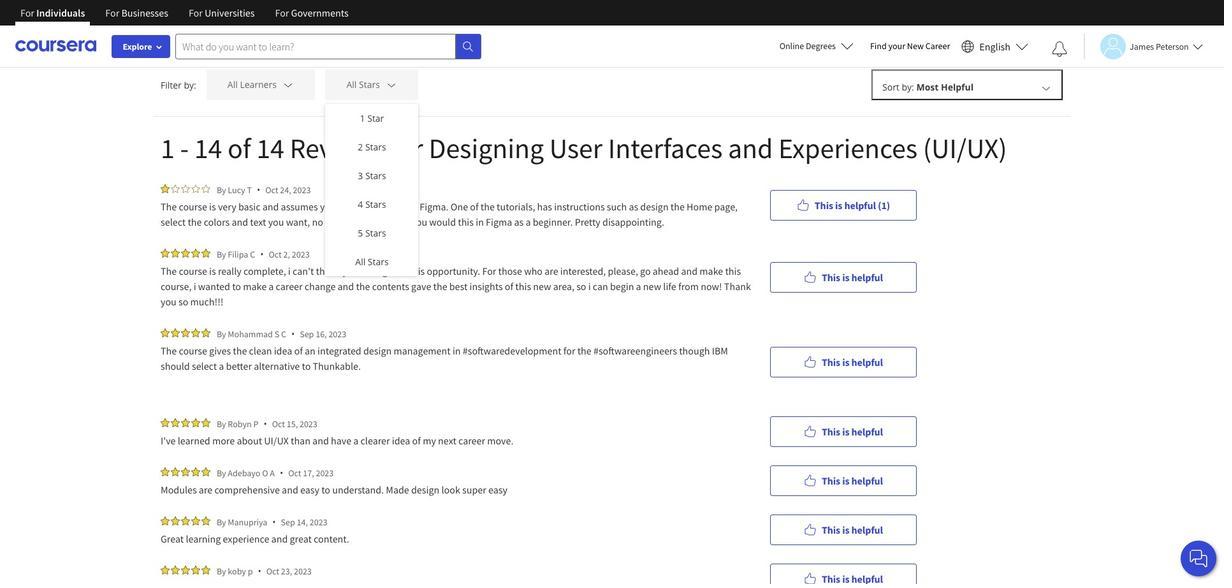 Task type: vqa. For each thing, say whether or not it's contained in the screenshot.
sep in By Manupriya • Sep 14, 2023
yes



Task type: locate. For each thing, give the bounding box(es) containing it.
14
[[194, 131, 222, 166], [257, 131, 284, 166]]

ahead
[[653, 265, 680, 277]]

6 by from the top
[[217, 516, 226, 528]]

by up more
[[217, 418, 226, 430]]

1 horizontal spatial so
[[577, 280, 587, 293]]

of down the those
[[505, 280, 514, 293]]

in inside the course gives the clean idea of an integrated design management in #softwaredevelopment for the #softwareengineers though ibm should select a better alternative to thunkable.
[[453, 344, 461, 357]]

the
[[161, 200, 177, 213], [161, 265, 177, 277], [161, 344, 177, 357]]

to left understand.
[[322, 484, 330, 496]]

1 horizontal spatial sep
[[300, 328, 314, 340]]

is inside the course is really complete, i can't thank you enough for this opportunity. for those who are interested, please, go ahead and make this course, i wanted to make a career change and the contents gave the best insights of this new area, so i can begin a new life from now! thank you so much!!!
[[209, 265, 216, 277]]

0 horizontal spatial to
[[232, 280, 241, 293]]

1 vertical spatial select
[[192, 360, 217, 373]]

c
[[250, 248, 255, 260], [281, 328, 286, 340]]

by for easy
[[217, 467, 226, 479]]

are
[[545, 265, 559, 277], [199, 484, 213, 496]]

1 vertical spatial for
[[395, 265, 407, 277]]

text
[[250, 216, 266, 228]]

banner navigation
[[10, 0, 359, 35]]

for up insights
[[483, 265, 497, 277]]

make down the complete,
[[243, 280, 267, 293]]

2 vertical spatial for
[[564, 344, 576, 357]]

by for clean
[[217, 328, 226, 340]]

0 vertical spatial 1
[[360, 112, 365, 124]]

a down tutorials,
[[526, 216, 531, 228]]

stars
[[359, 79, 380, 91], [365, 141, 386, 153], [365, 170, 386, 182], [365, 198, 386, 211], [365, 227, 386, 239], [368, 256, 389, 268]]

3 the from the top
[[161, 344, 177, 357]]

2 this is helpful button from the top
[[771, 347, 917, 377]]

1 left star
[[360, 112, 365, 124]]

to inside the course is really complete, i can't thank you enough for this opportunity. for those who are interested, please, go ahead and make this course, i wanted to make a career change and the contents gave the best insights of this new area, so i can begin a new life from now! thank you so much!!!
[[232, 280, 241, 293]]

are right modules
[[199, 484, 213, 496]]

should
[[161, 360, 190, 373]]

stars for 5 stars menu item at the top of page
[[365, 227, 386, 239]]

0 vertical spatial design
[[641, 200, 669, 213]]

and down by adebayo o a • oct 17, 2023
[[282, 484, 298, 496]]

by for basic
[[217, 184, 226, 196]]

chevron down image down show notifications image
[[1041, 82, 1053, 94]]

find your new career
[[871, 40, 951, 52]]

for
[[391, 131, 423, 166], [395, 265, 407, 277], [564, 344, 576, 357]]

a down gives
[[219, 360, 224, 373]]

coursera image
[[15, 36, 96, 56]]

2023 right 23,
[[294, 566, 312, 577]]

for up 'see all 5 star reviews'
[[189, 6, 203, 19]]

as down tutorials,
[[514, 216, 524, 228]]

2023 right 17,
[[316, 467, 334, 479]]

2023 right 16,
[[329, 328, 347, 340]]

2 vertical spatial to
[[322, 484, 330, 496]]

the down star image
[[161, 200, 177, 213]]

0 horizontal spatial star image
[[181, 184, 190, 193]]

this is helpful
[[822, 271, 884, 284], [822, 356, 884, 368], [822, 425, 884, 438], [822, 474, 884, 487], [822, 523, 884, 536]]

1 the from the top
[[161, 200, 177, 213]]

find
[[871, 40, 887, 52]]

by left "koby"
[[217, 566, 226, 577]]

1 vertical spatial as
[[514, 216, 524, 228]]

the up 'course,'
[[161, 265, 177, 277]]

course up should
[[179, 344, 207, 357]]

1 horizontal spatial new
[[644, 280, 662, 293]]

star image
[[171, 184, 180, 193]]

0 horizontal spatial new
[[533, 280, 552, 293]]

by left adebayo on the left bottom
[[217, 467, 226, 479]]

oct left 2, at the top
[[269, 248, 282, 260]]

2023 inside by mohammad s c • sep 16, 2023
[[329, 328, 347, 340]]

sep inside by manupriya • sep 14, 2023
[[281, 516, 295, 528]]

all stars down 5 stars
[[355, 256, 389, 268]]

star image
[[181, 184, 190, 193], [191, 184, 200, 193], [202, 184, 211, 193]]

0 vertical spatial the
[[161, 200, 177, 213]]

stars right the 4
[[365, 198, 386, 211]]

course inside the course is very basic and assumes you have knowledge of figma. one of the tutorials, has instructions such as design the home page, select the colors and text you want, no instructions on how you would this in figma as a beginner. pretty disappointing.
[[179, 200, 207, 213]]

14 right "-"
[[194, 131, 222, 166]]

4 this is helpful from the top
[[822, 474, 884, 487]]

0 horizontal spatial so
[[179, 295, 188, 308]]

learning
[[186, 533, 221, 545]]

What do you want to learn? text field
[[175, 33, 456, 59]]

select inside the course gives the clean idea of an integrated design management in #softwaredevelopment for the #softwareengineers though ibm should select a better alternative to thunkable.
[[192, 360, 217, 373]]

1 14 from the left
[[194, 131, 222, 166]]

this
[[815, 199, 834, 211], [822, 271, 841, 284], [822, 356, 841, 368], [822, 425, 841, 438], [822, 474, 841, 487], [822, 523, 841, 536]]

beginner.
[[533, 216, 573, 228]]

1 vertical spatial sep
[[281, 516, 295, 528]]

is for modules are comprehensive and easy to understand. made design look super easy
[[843, 474, 850, 487]]

a down the complete,
[[269, 280, 274, 293]]

really
[[218, 265, 242, 277]]

figma.
[[420, 200, 449, 213]]

instructions down the 4
[[325, 216, 376, 228]]

1 horizontal spatial select
[[192, 360, 217, 373]]

your
[[889, 40, 906, 52]]

is for the course gives the clean idea of an integrated design management in #softwaredevelopment for the #softwareengineers though ibm should select a better alternative to thunkable.
[[843, 356, 850, 368]]

all inside 'menu item'
[[355, 256, 366, 268]]

the left home
[[671, 200, 685, 213]]

tutorials,
[[497, 200, 535, 213]]

course down star image
[[179, 200, 207, 213]]

now!
[[701, 280, 723, 293]]

1 easy from the left
[[300, 484, 320, 496]]

idea
[[274, 344, 292, 357], [392, 434, 410, 447]]

for for universities
[[189, 6, 203, 19]]

1 course from the top
[[179, 200, 207, 213]]

0 vertical spatial are
[[545, 265, 559, 277]]

1 horizontal spatial easy
[[489, 484, 508, 496]]

1 horizontal spatial make
[[700, 265, 724, 277]]

3 this is helpful button from the top
[[771, 416, 917, 447]]

5 left the on
[[358, 227, 363, 239]]

stars inside menu item
[[365, 198, 386, 211]]

2 the from the top
[[161, 265, 177, 277]]

by filipa c • oct 2, 2023
[[217, 248, 310, 260]]

2023 inside by filipa c • oct 2, 2023
[[292, 248, 310, 260]]

1 vertical spatial make
[[243, 280, 267, 293]]

page,
[[715, 200, 738, 213]]

1 - 14 of 14 reviews for designing user interfaces and experiences (ui/ux)
[[161, 131, 1008, 166]]

by inside by manupriya • sep 14, 2023
[[217, 516, 226, 528]]

0 vertical spatial so
[[577, 280, 587, 293]]

0 horizontal spatial select
[[161, 216, 186, 228]]

1 vertical spatial design
[[364, 344, 392, 357]]

such
[[607, 200, 627, 213]]

oct left the '15,'
[[272, 418, 285, 430]]

by
[[217, 184, 226, 196], [217, 248, 226, 260], [217, 328, 226, 340], [217, 418, 226, 430], [217, 467, 226, 479], [217, 516, 226, 528], [217, 566, 226, 577]]

have left clearer
[[331, 434, 352, 447]]

1 horizontal spatial star image
[[191, 184, 200, 193]]

1 vertical spatial all
[[355, 256, 366, 268]]

sep
[[300, 328, 314, 340], [281, 516, 295, 528]]

1 horizontal spatial chevron down image
[[386, 79, 398, 91]]

this for who
[[822, 271, 841, 284]]

3 this is helpful from the top
[[822, 425, 884, 438]]

best
[[450, 280, 468, 293]]

koby
[[228, 566, 246, 577]]

this up thank
[[726, 265, 741, 277]]

in left figma
[[476, 216, 484, 228]]

0 horizontal spatial instructions
[[325, 216, 376, 228]]

is for great learning experience and great content.
[[843, 523, 850, 536]]

for businesses
[[105, 6, 168, 19]]

1 vertical spatial c
[[281, 328, 286, 340]]

stars right 3
[[365, 170, 386, 182]]

0 horizontal spatial as
[[514, 216, 524, 228]]

0 horizontal spatial 5
[[192, 25, 197, 37]]

stars for 3 stars 'menu item'
[[365, 170, 386, 182]]

stars up 1 star
[[359, 79, 380, 91]]

0 vertical spatial all stars
[[347, 79, 380, 91]]

1 vertical spatial all stars
[[355, 256, 389, 268]]

explore button
[[112, 35, 170, 58]]

1 horizontal spatial design
[[411, 484, 440, 496]]

i left can't
[[288, 265, 291, 277]]

chevron down image up the 1 star menu item
[[386, 79, 398, 91]]

for left governments
[[275, 6, 289, 19]]

0 horizontal spatial in
[[453, 344, 461, 357]]

helpful for tutorials,
[[845, 199, 876, 211]]

is
[[836, 199, 843, 211], [209, 200, 216, 213], [209, 265, 216, 277], [843, 271, 850, 284], [843, 356, 850, 368], [843, 425, 850, 438], [843, 474, 850, 487], [843, 523, 850, 536]]

1 vertical spatial 1
[[161, 131, 175, 166]]

3 by from the top
[[217, 328, 226, 340]]

this inside button
[[815, 199, 834, 211]]

pretty
[[575, 216, 601, 228]]

for right 2 stars
[[391, 131, 423, 166]]

by inside by mohammad s c • sep 16, 2023
[[217, 328, 226, 340]]

this is helpful for who
[[822, 271, 884, 284]]

individuals
[[36, 6, 85, 19]]

1 star image from the left
[[181, 184, 190, 193]]

5 this is helpful from the top
[[822, 523, 884, 536]]

0 horizontal spatial 14
[[194, 131, 222, 166]]

course inside the course is really complete, i can't thank you enough for this opportunity. for those who are interested, please, go ahead and make this course, i wanted to make a career change and the contents gave the best insights of this new area, so i can begin a new life from now! thank you so much!!!
[[179, 265, 207, 277]]

1 horizontal spatial 1
[[360, 112, 365, 124]]

2 star image from the left
[[191, 184, 200, 193]]

1 vertical spatial in
[[453, 344, 461, 357]]

1 horizontal spatial as
[[629, 200, 639, 213]]

an
[[305, 344, 316, 357]]

this is helpful button for who
[[771, 262, 917, 292]]

is for i've learned more about ui/ux than and have a clearer idea of my next career move.
[[843, 425, 850, 438]]

2023 right 2, at the top
[[292, 248, 310, 260]]

1 vertical spatial course
[[179, 265, 207, 277]]

4 by from the top
[[217, 418, 226, 430]]

0 vertical spatial as
[[629, 200, 639, 213]]

james peterson
[[1130, 41, 1190, 52]]

5 inside button
[[192, 25, 197, 37]]

filled star image
[[161, 249, 170, 258], [171, 249, 180, 258], [161, 329, 170, 337], [181, 329, 190, 337], [191, 329, 200, 337], [202, 329, 211, 337], [181, 418, 190, 427], [191, 418, 200, 427], [202, 418, 211, 427], [181, 468, 190, 477], [202, 468, 211, 477], [191, 517, 200, 526], [181, 566, 190, 575], [202, 566, 211, 575]]

0 horizontal spatial 1
[[161, 131, 175, 166]]

2 horizontal spatial star image
[[202, 184, 211, 193]]

5 right all
[[192, 25, 197, 37]]

instructions up "pretty"
[[554, 200, 605, 213]]

0 vertical spatial to
[[232, 280, 241, 293]]

0 horizontal spatial c
[[250, 248, 255, 260]]

1 vertical spatial are
[[199, 484, 213, 496]]

course for i
[[179, 265, 207, 277]]

great learning experience and great content.
[[161, 533, 352, 545]]

a right the begin
[[636, 280, 642, 293]]

p
[[254, 418, 259, 430]]

0 vertical spatial select
[[161, 216, 186, 228]]

oct inside by filipa c • oct 2, 2023
[[269, 248, 282, 260]]

for up the contents
[[395, 265, 407, 277]]

filter by:
[[161, 79, 196, 91]]

0 vertical spatial make
[[700, 265, 724, 277]]

for left individuals
[[20, 6, 34, 19]]

0 horizontal spatial career
[[276, 280, 303, 293]]

1 vertical spatial career
[[459, 434, 485, 447]]

star
[[199, 25, 217, 37]]

c right filipa
[[250, 248, 255, 260]]

2023 right 14,
[[310, 516, 328, 528]]

by inside by adebayo o a • oct 17, 2023
[[217, 467, 226, 479]]

the course is very basic and assumes you have knowledge of figma. one of the tutorials, has instructions such as design the home page, select the colors and text you want, no instructions on how you would this in figma as a beginner. pretty disappointing.
[[161, 200, 740, 228]]

2 by from the top
[[217, 248, 226, 260]]

stars inside dropdown button
[[359, 79, 380, 91]]

menu
[[326, 104, 419, 276]]

is for the course is very basic and assumes you have knowledge of figma. one of the tutorials, has instructions such as design the home page, select the colors and text you want, no instructions on how you would this in figma as a beginner. pretty disappointing.
[[836, 199, 843, 211]]

modules
[[161, 484, 197, 496]]

reviews
[[219, 25, 254, 37]]

experience
[[223, 533, 269, 545]]

in inside the course is very basic and assumes you have knowledge of figma. one of the tutorials, has instructions such as design the home page, select the colors and text you want, no instructions on how you would this in figma as a beginner. pretty disappointing.
[[476, 216, 484, 228]]

1 inside menu item
[[360, 112, 365, 124]]

the for the course is very basic and assumes you have knowledge of figma. one of the tutorials, has instructions such as design the home page, select the colors and text you want, no instructions on how you would this in figma as a beginner. pretty disappointing.
[[161, 200, 177, 213]]

filipa
[[228, 248, 248, 260]]

filled star image
[[161, 184, 170, 193], [181, 249, 190, 258], [191, 249, 200, 258], [202, 249, 211, 258], [171, 329, 180, 337], [161, 418, 170, 427], [171, 418, 180, 427], [161, 468, 170, 477], [171, 468, 180, 477], [191, 468, 200, 477], [161, 517, 170, 526], [171, 517, 180, 526], [181, 517, 190, 526], [202, 517, 211, 526], [161, 566, 170, 575], [171, 566, 180, 575], [191, 566, 200, 575]]

are right who
[[545, 265, 559, 277]]

the for the course gives the clean idea of an integrated design management in #softwaredevelopment for the #softwareengineers though ibm should select a better alternative to thunkable.
[[161, 344, 177, 357]]

of inside the course gives the clean idea of an integrated design management in #softwaredevelopment for the #softwareengineers though ibm should select a better alternative to thunkable.
[[294, 344, 303, 357]]

oct inside by robyn p • oct 15, 2023
[[272, 418, 285, 430]]

by up the "learning"
[[217, 516, 226, 528]]

integrated
[[318, 344, 362, 357]]

assumes
[[281, 200, 318, 213]]

so down interested,
[[577, 280, 587, 293]]

1 left "-"
[[161, 131, 175, 166]]

experiences
[[779, 131, 918, 166]]

None search field
[[175, 33, 482, 59]]

by manupriya • sep 14, 2023
[[217, 516, 328, 528]]

select down gives
[[192, 360, 217, 373]]

in
[[476, 216, 484, 228], [453, 344, 461, 357]]

by inside 'by lucy t • oct 24, 2023'
[[217, 184, 226, 196]]

select inside the course is very basic and assumes you have knowledge of figma. one of the tutorials, has instructions such as design the home page, select the colors and text you want, no instructions on how you would this in figma as a beginner. pretty disappointing.
[[161, 216, 186, 228]]

all up the 1 star menu item
[[347, 79, 357, 91]]

online degrees
[[780, 40, 836, 52]]

by inside by filipa c • oct 2, 2023
[[217, 248, 226, 260]]

design up 'disappointing.'
[[641, 200, 669, 213]]

stars up the contents
[[368, 256, 389, 268]]

1 vertical spatial instructions
[[325, 216, 376, 228]]

0 horizontal spatial design
[[364, 344, 392, 357]]

0 horizontal spatial sep
[[281, 516, 295, 528]]

1 horizontal spatial 5
[[358, 227, 363, 239]]

i right 'course,'
[[194, 280, 196, 293]]

complete,
[[244, 265, 286, 277]]

career right the next
[[459, 434, 485, 447]]

0 vertical spatial in
[[476, 216, 484, 228]]

is inside button
[[836, 199, 843, 211]]

0 vertical spatial for
[[391, 131, 423, 166]]

by for ui/ux
[[217, 418, 226, 430]]

1 for 1 - 14 of 14 reviews for designing user interfaces and experiences (ui/ux)
[[161, 131, 175, 166]]

(ui/ux)
[[924, 131, 1008, 166]]

1 horizontal spatial in
[[476, 216, 484, 228]]

course inside the course gives the clean idea of an integrated design management in #softwaredevelopment for the #softwareengineers though ibm should select a better alternative to thunkable.
[[179, 344, 207, 357]]

figma
[[486, 216, 512, 228]]

1 by from the top
[[217, 184, 226, 196]]

degrees
[[806, 40, 836, 52]]

all stars inside 'menu item'
[[355, 256, 389, 268]]

on
[[378, 216, 389, 228]]

the course gives the clean idea of an integrated design management in #softwaredevelopment for the #softwareengineers though ibm should select a better alternative to thunkable.
[[161, 344, 730, 373]]

0 vertical spatial career
[[276, 280, 303, 293]]

instructions
[[554, 200, 605, 213], [325, 216, 376, 228]]

have down 3
[[338, 200, 358, 213]]

1 horizontal spatial 14
[[257, 131, 284, 166]]

2 horizontal spatial design
[[641, 200, 669, 213]]

2 horizontal spatial to
[[322, 484, 330, 496]]

oct left 17,
[[288, 467, 301, 479]]

0 vertical spatial course
[[179, 200, 207, 213]]

sep left 16,
[[300, 328, 314, 340]]

the
[[481, 200, 495, 213], [671, 200, 685, 213], [188, 216, 202, 228], [356, 280, 370, 293], [433, 280, 448, 293], [233, 344, 247, 357], [578, 344, 592, 357]]

this for tutorials,
[[815, 199, 834, 211]]

for right #softwaredevelopment on the bottom
[[564, 344, 576, 357]]

by left lucy at the top of page
[[217, 184, 226, 196]]

i left can
[[589, 280, 591, 293]]

1 horizontal spatial c
[[281, 328, 286, 340]]

0 vertical spatial have
[[338, 200, 358, 213]]

1 this is helpful from the top
[[822, 271, 884, 284]]

is for the course is really complete, i can't thank you enough for this opportunity. for those who are interested, please, go ahead and make this course, i wanted to make a career change and the contents gave the best insights of this new area, so i can begin a new life from now! thank you so much!!!
[[843, 271, 850, 284]]

reviews
[[290, 131, 385, 166]]

the inside the course gives the clean idea of an integrated design management in #softwaredevelopment for the #softwareengineers though ibm should select a better alternative to thunkable.
[[161, 344, 177, 357]]

2 vertical spatial the
[[161, 344, 177, 357]]

stars left how
[[365, 227, 386, 239]]

by up gives
[[217, 328, 226, 340]]

2 vertical spatial design
[[411, 484, 440, 496]]

the left best
[[433, 280, 448, 293]]

of inside the course is really complete, i can't thank you enough for this opportunity. for those who are interested, please, go ahead and make this course, i wanted to make a career change and the contents gave the best insights of this new area, so i can begin a new life from now! thank you so much!!!
[[505, 280, 514, 293]]

2 this is helpful from the top
[[822, 356, 884, 368]]

the up should
[[161, 344, 177, 357]]

1
[[360, 112, 365, 124], [161, 131, 175, 166]]

course for the
[[179, 200, 207, 213]]

5 by from the top
[[217, 467, 226, 479]]

you right text
[[268, 216, 284, 228]]

course up 'course,'
[[179, 265, 207, 277]]

of left an
[[294, 344, 303, 357]]

design
[[641, 200, 669, 213], [364, 344, 392, 357], [411, 484, 440, 496]]

chevron down image
[[283, 79, 294, 91], [386, 79, 398, 91], [1041, 82, 1053, 94]]

stars right 2 on the left of page
[[365, 141, 386, 153]]

1 this is helpful button from the top
[[771, 262, 917, 292]]

0 vertical spatial all
[[347, 79, 357, 91]]

2 course from the top
[[179, 265, 207, 277]]

1 horizontal spatial to
[[302, 360, 311, 373]]

0 vertical spatial c
[[250, 248, 255, 260]]

2
[[358, 141, 363, 153]]

make
[[700, 265, 724, 277], [243, 280, 267, 293]]

1 vertical spatial 5
[[358, 227, 363, 239]]

course
[[179, 200, 207, 213], [179, 265, 207, 277], [179, 344, 207, 357]]

would
[[429, 216, 456, 228]]

0 horizontal spatial idea
[[274, 344, 292, 357]]

new down who
[[533, 280, 552, 293]]

to down an
[[302, 360, 311, 373]]

1 vertical spatial the
[[161, 265, 177, 277]]

to down really
[[232, 280, 241, 293]]

contents
[[372, 280, 409, 293]]

0 vertical spatial instructions
[[554, 200, 605, 213]]

from
[[679, 280, 699, 293]]

a
[[526, 216, 531, 228], [269, 280, 274, 293], [636, 280, 642, 293], [219, 360, 224, 373], [354, 434, 359, 447]]

c inside by filipa c • oct 2, 2023
[[250, 248, 255, 260]]

1 vertical spatial to
[[302, 360, 311, 373]]

the inside the course is really complete, i can't thank you enough for this opportunity. for those who are interested, please, go ahead and make this course, i wanted to make a career change and the contents gave the best insights of this new area, so i can begin a new life from now! thank you so much!!!
[[161, 265, 177, 277]]

chevron down image inside all stars dropdown button
[[386, 79, 398, 91]]

a left clearer
[[354, 434, 359, 447]]

0 horizontal spatial easy
[[300, 484, 320, 496]]

3 course from the top
[[179, 344, 207, 357]]

so down 'course,'
[[179, 295, 188, 308]]

helpful for move.
[[852, 425, 884, 438]]

look
[[442, 484, 460, 496]]

sep inside by mohammad s c • sep 16, 2023
[[300, 328, 314, 340]]

2 stars
[[358, 141, 386, 153]]

and down thank
[[338, 280, 354, 293]]

to inside the course gives the clean idea of an integrated design management in #softwaredevelopment for the #softwareengineers though ibm should select a better alternative to thunkable.
[[302, 360, 311, 373]]

0 vertical spatial sep
[[300, 328, 314, 340]]

2 14 from the left
[[257, 131, 284, 166]]

idea right clearer
[[392, 434, 410, 447]]

oct left 23,
[[266, 566, 279, 577]]

career down can't
[[276, 280, 303, 293]]

design left look
[[411, 484, 440, 496]]

by:
[[184, 79, 196, 91]]

as up 'disappointing.'
[[629, 200, 639, 213]]

by inside by robyn p • oct 15, 2023
[[217, 418, 226, 430]]

opportunity.
[[427, 265, 481, 277]]

0 vertical spatial 5
[[192, 25, 197, 37]]

1 horizontal spatial idea
[[392, 434, 410, 447]]

oct inside 'by lucy t • oct 24, 2023'
[[266, 184, 278, 196]]

2 horizontal spatial chevron down image
[[1041, 82, 1053, 94]]

7 by from the top
[[217, 566, 226, 577]]

2 vertical spatial course
[[179, 344, 207, 357]]

very
[[218, 200, 236, 213]]

the inside the course is very basic and assumes you have knowledge of figma. one of the tutorials, has instructions such as design the home page, select the colors and text you want, no instructions on how you would this in figma as a beginner. pretty disappointing.
[[161, 200, 177, 213]]

1 horizontal spatial are
[[545, 265, 559, 277]]

chevron down image down what do you want to learn? text field
[[283, 79, 294, 91]]

0 vertical spatial idea
[[274, 344, 292, 357]]

14 up 'by lucy t • oct 24, 2023' at the top left
[[257, 131, 284, 166]]



Task type: describe. For each thing, give the bounding box(es) containing it.
super
[[462, 484, 487, 496]]

for inside the course is really complete, i can't thank you enough for this opportunity. for those who are interested, please, go ahead and make this course, i wanted to make a career change and the contents gave the best insights of this new area, so i can begin a new life from now! thank you so much!!!
[[483, 265, 497, 277]]

2023 inside 'by lucy t • oct 24, 2023'
[[293, 184, 311, 196]]

those
[[499, 265, 522, 277]]

5 inside menu item
[[358, 227, 363, 239]]

idea inside the course gives the clean idea of an integrated design management in #softwaredevelopment for the #softwareengineers though ibm should select a better alternative to thunkable.
[[274, 344, 292, 357]]

this is helpful for move.
[[822, 425, 884, 438]]

ibm
[[712, 344, 728, 357]]

how
[[391, 216, 410, 228]]

is inside the course is very basic and assumes you have knowledge of figma. one of the tutorials, has instructions such as design the home page, select the colors and text you want, no instructions on how you would this in figma as a beginner. pretty disappointing.
[[209, 200, 216, 213]]

the up better
[[233, 344, 247, 357]]

design inside the course is very basic and assumes you have knowledge of figma. one of the tutorials, has instructions such as design the home page, select the colors and text you want, no instructions on how you would this in figma as a beginner. pretty disappointing.
[[641, 200, 669, 213]]

0 horizontal spatial make
[[243, 280, 267, 293]]

better
[[226, 360, 252, 373]]

by robyn p • oct 15, 2023
[[217, 418, 318, 430]]

-
[[180, 131, 189, 166]]

online degrees button
[[770, 32, 864, 60]]

1 vertical spatial have
[[331, 434, 352, 447]]

of right one
[[470, 200, 479, 213]]

2023 inside by robyn p • oct 15, 2023
[[300, 418, 318, 430]]

move.
[[488, 434, 514, 447]]

great
[[290, 533, 312, 545]]

you up no
[[320, 200, 336, 213]]

menu containing 1 star
[[326, 104, 419, 276]]

p
[[248, 566, 253, 577]]

this down who
[[516, 280, 531, 293]]

the up figma
[[481, 200, 495, 213]]

online
[[780, 40, 805, 52]]

all inside dropdown button
[[347, 79, 357, 91]]

for universities
[[189, 6, 255, 19]]

oct for ui/ux
[[272, 418, 285, 430]]

and down basic
[[232, 216, 248, 228]]

this is helpful button for move.
[[771, 416, 917, 447]]

modules are comprehensive and easy to understand. made design look super easy
[[161, 484, 508, 496]]

for inside the course is really complete, i can't thank you enough for this opportunity. for those who are interested, please, go ahead and make this course, i wanted to make a career change and the contents gave the best insights of this new area, so i can begin a new life from now! thank you so much!!!
[[395, 265, 407, 277]]

can
[[593, 280, 608, 293]]

by koby p • oct 23, 2023
[[217, 565, 312, 577]]

by inside by koby p • oct 23, 2023
[[217, 566, 226, 577]]

basic
[[239, 200, 261, 213]]

the for the course is really complete, i can't thank you enough for this opportunity. for those who are interested, please, go ahead and make this course, i wanted to make a career change and the contents gave the best insights of this new area, so i can begin a new life from now! thank you so much!!!
[[161, 265, 177, 277]]

by for great
[[217, 516, 226, 528]]

oct for basic
[[266, 184, 278, 196]]

the left colors
[[188, 216, 202, 228]]

understand.
[[332, 484, 384, 496]]

1 vertical spatial so
[[179, 295, 188, 308]]

learned
[[178, 434, 210, 447]]

this inside the course is very basic and assumes you have knowledge of figma. one of the tutorials, has instructions such as design the home page, select the colors and text you want, no instructions on how you would this in figma as a beginner. pretty disappointing.
[[458, 216, 474, 228]]

this is helpful (1) button
[[771, 190, 917, 220]]

2 horizontal spatial i
[[589, 280, 591, 293]]

of left my
[[412, 434, 421, 447]]

and up from
[[682, 265, 698, 277]]

all stars inside dropdown button
[[347, 79, 380, 91]]

career
[[926, 40, 951, 52]]

english button
[[957, 26, 1034, 67]]

4 stars
[[358, 198, 386, 211]]

this is helpful for #softwareengineers
[[822, 356, 884, 368]]

star
[[368, 112, 384, 124]]

s
[[275, 328, 279, 340]]

stars for 2 stars menu item
[[365, 141, 386, 153]]

by mohammad s c • sep 16, 2023
[[217, 328, 347, 340]]

0 horizontal spatial are
[[199, 484, 213, 496]]

1 horizontal spatial career
[[459, 434, 485, 447]]

a inside the course gives the clean idea of an integrated design management in #softwaredevelopment for the #softwareengineers though ibm should select a better alternative to thunkable.
[[219, 360, 224, 373]]

stars for 4 stars menu item
[[365, 198, 386, 211]]

can't
[[293, 265, 314, 277]]

go
[[641, 265, 651, 277]]

designing
[[429, 131, 544, 166]]

chat with us image
[[1189, 549, 1209, 569]]

and down 'by lucy t • oct 24, 2023' at the top left
[[263, 200, 279, 213]]

wanted
[[198, 280, 230, 293]]

3 stars
[[358, 170, 386, 182]]

and up page,
[[728, 131, 773, 166]]

the left #softwareengineers
[[578, 344, 592, 357]]

1 for 1 star
[[360, 112, 365, 124]]

this for move.
[[822, 425, 841, 438]]

have inside the course is very basic and assumes you have knowledge of figma. one of the tutorials, has instructions such as design the home page, select the colors and text you want, no instructions on how you would this in figma as a beginner. pretty disappointing.
[[338, 200, 358, 213]]

great
[[161, 533, 184, 545]]

1 horizontal spatial i
[[288, 265, 291, 277]]

of up how
[[409, 200, 418, 213]]

for governments
[[275, 6, 349, 19]]

4 stars menu item
[[326, 190, 419, 219]]

please,
[[608, 265, 638, 277]]

find your new career link
[[864, 38, 957, 54]]

5 this is helpful button from the top
[[771, 514, 917, 545]]

2 easy from the left
[[489, 484, 508, 496]]

james peterson button
[[1084, 33, 1204, 59]]

1 star
[[360, 112, 384, 124]]

filter
[[161, 79, 182, 91]]

oct inside by koby p • oct 23, 2023
[[266, 566, 279, 577]]

you right thank
[[343, 265, 359, 277]]

all
[[179, 25, 189, 37]]

want,
[[286, 216, 310, 228]]

i've learned more about ui/ux than and have a clearer idea of my next career move.
[[161, 434, 514, 447]]

0 horizontal spatial i
[[194, 280, 196, 293]]

this for #softwareengineers
[[822, 356, 841, 368]]

no
[[312, 216, 323, 228]]

clearer
[[361, 434, 390, 447]]

helpful for who
[[852, 271, 884, 284]]

thank
[[725, 280, 751, 293]]

begin
[[610, 280, 634, 293]]

1 new from the left
[[533, 280, 552, 293]]

a inside the course is very basic and assumes you have knowledge of figma. one of the tutorials, has instructions such as design the home page, select the colors and text you want, no instructions on how you would this in figma as a beginner. pretty disappointing.
[[526, 216, 531, 228]]

#softwaredevelopment
[[463, 344, 562, 357]]

design inside the course gives the clean idea of an integrated design management in #softwaredevelopment for the #softwareengineers though ibm should select a better alternative to thunkable.
[[364, 344, 392, 357]]

insights
[[470, 280, 503, 293]]

about
[[237, 434, 262, 447]]

helpful for #softwareengineers
[[852, 356, 884, 368]]

one
[[451, 200, 468, 213]]

(1)
[[878, 199, 891, 211]]

2,
[[284, 248, 290, 260]]

2023 inside by koby p • oct 23, 2023
[[294, 566, 312, 577]]

3 stars menu item
[[326, 161, 419, 190]]

interfaces
[[608, 131, 723, 166]]

are inside the course is really complete, i can't thank you enough for this opportunity. for those who are interested, please, go ahead and make this course, i wanted to make a career change and the contents gave the best insights of this new area, so i can begin a new life from now! thank you so much!!!
[[545, 265, 559, 277]]

the course is really complete, i can't thank you enough for this opportunity. for those who are interested, please, go ahead and make this course, i wanted to make a career change and the contents gave the best insights of this new area, so i can begin a new life from now! thank you so much!!!
[[161, 265, 753, 308]]

3 star image from the left
[[202, 184, 211, 193]]

this up gave
[[409, 265, 425, 277]]

stars for all stars 'menu item'
[[368, 256, 389, 268]]

oct for complete,
[[269, 248, 282, 260]]

enough
[[361, 265, 393, 277]]

c inside by mohammad s c • sep 16, 2023
[[281, 328, 286, 340]]

by for complete,
[[217, 248, 226, 260]]

adebayo
[[228, 467, 261, 479]]

colors
[[204, 216, 230, 228]]

3
[[358, 170, 363, 182]]

much!!!
[[190, 295, 224, 308]]

made
[[386, 484, 409, 496]]

manupriya
[[228, 516, 267, 528]]

0 horizontal spatial chevron down image
[[283, 79, 294, 91]]

all stars button
[[326, 70, 419, 100]]

by lucy t • oct 24, 2023
[[217, 184, 311, 196]]

for inside the course gives the clean idea of an integrated design management in #softwaredevelopment for the #softwareengineers though ibm should select a better alternative to thunkable.
[[564, 344, 576, 357]]

thank
[[316, 265, 341, 277]]

24,
[[280, 184, 291, 196]]

2023 inside by adebayo o a • oct 17, 2023
[[316, 467, 334, 479]]

all stars menu item
[[326, 248, 419, 276]]

james
[[1130, 41, 1155, 52]]

and right than
[[313, 434, 329, 447]]

14,
[[297, 516, 308, 528]]

this is helpful (1)
[[815, 199, 891, 211]]

23,
[[281, 566, 292, 577]]

for for individuals
[[20, 6, 34, 19]]

you down 'course,'
[[161, 295, 177, 308]]

career inside the course is really complete, i can't thank you enough for this opportunity. for those who are interested, please, go ahead and make this course, i wanted to make a career change and the contents gave the best insights of this new area, so i can begin a new life from now! thank you so much!!!
[[276, 280, 303, 293]]

management
[[394, 344, 451, 357]]

2 stars menu item
[[326, 133, 419, 161]]

of up lucy at the top of page
[[228, 131, 251, 166]]

and down by manupriya • sep 14, 2023
[[271, 533, 288, 545]]

you right how
[[412, 216, 427, 228]]

area,
[[554, 280, 575, 293]]

show notifications image
[[1053, 41, 1068, 57]]

clean
[[249, 344, 272, 357]]

new
[[908, 40, 924, 52]]

2 new from the left
[[644, 280, 662, 293]]

4 this is helpful button from the top
[[771, 465, 917, 496]]

for for businesses
[[105, 6, 119, 19]]

i've
[[161, 434, 176, 447]]

5 stars menu item
[[326, 219, 419, 248]]

universities
[[205, 6, 255, 19]]

16,
[[316, 328, 327, 340]]

home
[[687, 200, 713, 213]]

#softwareengineers
[[594, 344, 677, 357]]

2023 inside by manupriya • sep 14, 2023
[[310, 516, 328, 528]]

gave
[[412, 280, 431, 293]]

the down "enough"
[[356, 280, 370, 293]]

t
[[247, 184, 252, 196]]

for for governments
[[275, 6, 289, 19]]

knowledge
[[361, 200, 407, 213]]

4
[[358, 198, 363, 211]]

1 horizontal spatial instructions
[[554, 200, 605, 213]]

businesses
[[121, 6, 168, 19]]

this is helpful button for #softwareengineers
[[771, 347, 917, 377]]

oct inside by adebayo o a • oct 17, 2023
[[288, 467, 301, 479]]

1 vertical spatial idea
[[392, 434, 410, 447]]

disappointing.
[[603, 216, 665, 228]]

mohammad
[[228, 328, 273, 340]]

1 star menu item
[[326, 104, 419, 133]]



